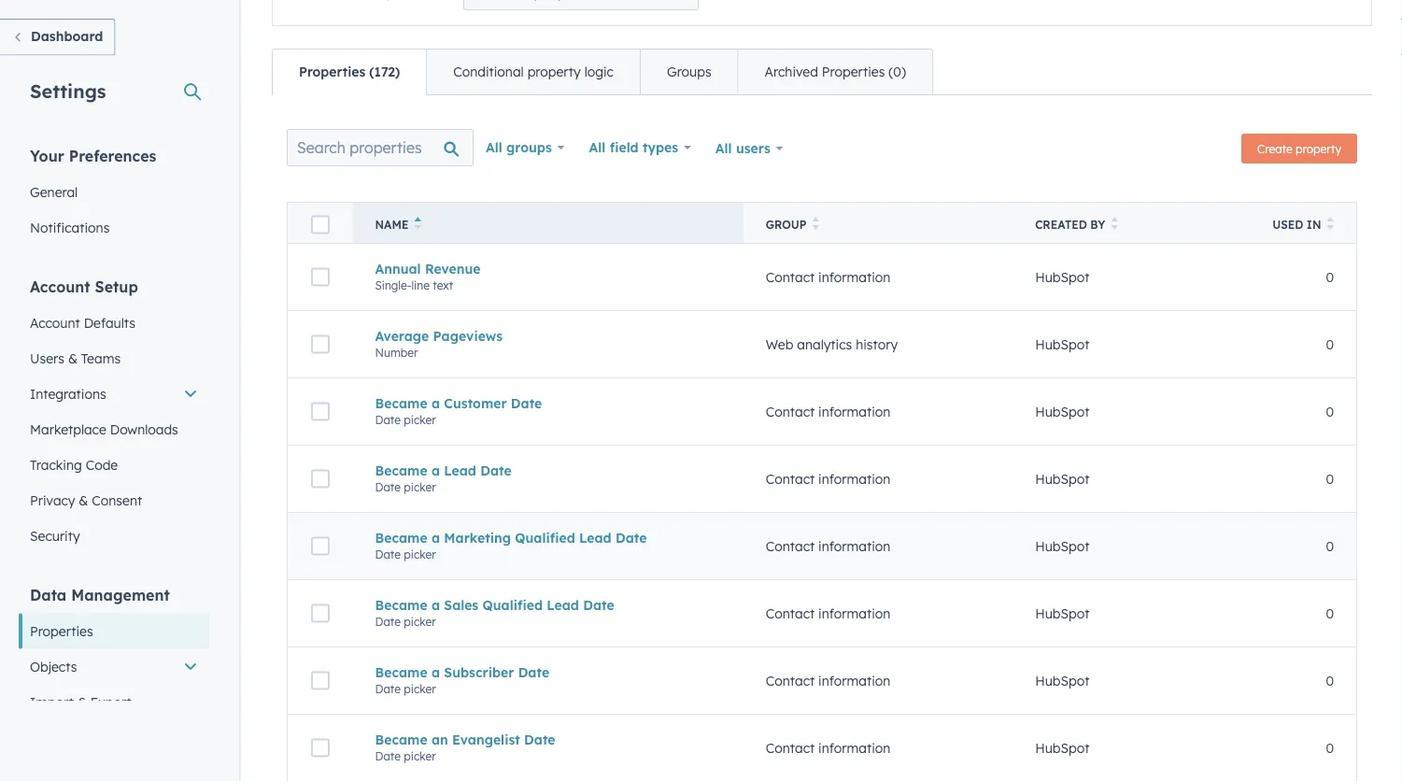 Task type: describe. For each thing, give the bounding box(es) containing it.
field
[[610, 139, 639, 156]]

& for teams
[[68, 350, 77, 366]]

contact information for annual revenue
[[766, 269, 891, 285]]

information for became a sales qualified lead date
[[819, 605, 891, 622]]

objects button
[[19, 649, 209, 684]]

archived properties (0)
[[765, 64, 906, 80]]

account setup element
[[19, 276, 209, 554]]

(172)
[[369, 64, 400, 80]]

properties link
[[19, 613, 209, 649]]

conditional
[[453, 64, 524, 80]]

integrations
[[30, 385, 106, 402]]

hubspot for became a lead date
[[1035, 471, 1090, 487]]

data management element
[[19, 584, 209, 755]]

all for all field types
[[589, 139, 606, 156]]

import & export
[[30, 694, 131, 710]]

archived
[[765, 64, 818, 80]]

security link
[[19, 518, 209, 554]]

became for became a marketing qualified lead date
[[375, 530, 428, 546]]

a for marketing
[[432, 530, 440, 546]]

groups
[[506, 139, 552, 156]]

tab list containing properties (172)
[[272, 49, 933, 95]]

lead for became a marketing qualified lead date
[[579, 530, 612, 546]]

more button
[[854, 546, 923, 576]]

properties for properties
[[30, 623, 93, 639]]

hubspot for average pageviews
[[1035, 336, 1090, 352]]

created by
[[1035, 218, 1106, 232]]

lead inside 'became a lead date date picker'
[[444, 462, 476, 479]]

group button
[[744, 202, 1013, 243]]

press to sort. image for created by
[[1111, 217, 1118, 230]]

objects
[[30, 658, 77, 675]]

marketplace downloads
[[30, 421, 178, 437]]

press to sort. image
[[812, 217, 819, 230]]

qualified for sales
[[483, 597, 543, 613]]

annual revenue single-line text
[[375, 260, 481, 292]]

all users
[[715, 140, 771, 156]]

export
[[90, 694, 131, 710]]

0 for became a subscriber date
[[1326, 672, 1334, 689]]

qualified for marketing
[[515, 530, 575, 546]]

hubspot for became an evangelist date
[[1035, 740, 1090, 756]]

account defaults link
[[19, 305, 209, 341]]

settings
[[30, 79, 106, 102]]

contact information for became a lead date
[[766, 471, 891, 487]]

name
[[375, 218, 409, 232]]

preferences
[[69, 146, 156, 165]]

annual revenue button
[[375, 260, 721, 277]]

0 for average pageviews
[[1326, 336, 1334, 352]]

teams
[[81, 350, 121, 366]]

picker for evangelist
[[404, 749, 436, 763]]

name button
[[353, 202, 744, 243]]

press to sort. element for group
[[812, 217, 819, 233]]

became a marketing qualified lead date date picker
[[375, 530, 647, 561]]

group
[[766, 218, 807, 232]]

& for consent
[[79, 492, 88, 508]]

all field types button
[[577, 129, 703, 166]]

logic
[[585, 64, 614, 80]]

privacy
[[30, 492, 75, 508]]

tracking
[[30, 456, 82, 473]]

account setup
[[30, 277, 138, 296]]

4 contact from the top
[[766, 538, 815, 554]]

marketplace
[[30, 421, 106, 437]]

2 horizontal spatial properties
[[822, 64, 885, 80]]

general link
[[19, 174, 209, 210]]

import
[[30, 694, 74, 710]]

became a customer date date picker
[[375, 395, 542, 427]]

properties (172) link
[[273, 50, 426, 94]]

general
[[30, 184, 78, 200]]

contact information for became a sales qualified lead date
[[766, 605, 891, 622]]

notifications
[[30, 219, 110, 235]]

integrations button
[[19, 376, 209, 412]]

clone
[[801, 554, 830, 568]]

setup
[[95, 277, 138, 296]]

your preferences element
[[19, 145, 209, 245]]

hubspot for became a sales qualified lead date
[[1035, 605, 1090, 622]]

created by button
[[1013, 202, 1245, 243]]

became a sales qualified lead date button
[[375, 597, 721, 613]]

picker inside became a marketing qualified lead date date picker
[[404, 547, 436, 561]]

became for became a lead date
[[375, 462, 428, 479]]

all field types
[[589, 139, 678, 156]]

contact for became a sales qualified lead date
[[766, 605, 815, 622]]

became a lead date date picker
[[375, 462, 512, 494]]

web analytics history
[[766, 336, 898, 352]]

lead for became a sales qualified lead date
[[547, 597, 579, 613]]

subscriber
[[444, 664, 514, 680]]

tab panel containing all groups
[[272, 94, 1372, 781]]

0 for annual revenue
[[1326, 269, 1334, 285]]

in
[[1307, 218, 1322, 232]]

marketing
[[444, 530, 511, 546]]

create
[[1258, 142, 1293, 156]]

average pageviews button
[[375, 328, 721, 344]]

code
[[86, 456, 118, 473]]

information for became an evangelist date
[[819, 740, 891, 756]]

information for became a subscriber date
[[819, 672, 891, 689]]

contact for became a subscriber date
[[766, 672, 815, 689]]

history
[[856, 336, 898, 352]]

4 contact information from the top
[[766, 538, 891, 554]]

created
[[1035, 218, 1087, 232]]

became a subscriber date button
[[375, 664, 721, 680]]

defaults
[[84, 314, 135, 331]]

users & teams
[[30, 350, 121, 366]]

became for became a customer date
[[375, 395, 428, 411]]

contact for became an evangelist date
[[766, 740, 815, 756]]

5 hubspot from the top
[[1035, 538, 1090, 554]]

information for became a lead date
[[819, 471, 891, 487]]

sales
[[444, 597, 479, 613]]

create property button
[[1242, 134, 1358, 163]]

web
[[766, 336, 794, 352]]

used in
[[1273, 218, 1322, 232]]

all for all users
[[715, 140, 732, 156]]

properties (172)
[[299, 64, 400, 80]]

picker inside became a sales qualified lead date date picker
[[404, 615, 436, 629]]

press to sort. image for used in
[[1327, 217, 1334, 230]]

press to sort. element for used in
[[1327, 217, 1334, 233]]

archived properties (0) link
[[738, 50, 932, 94]]



Task type: vqa. For each thing, say whether or not it's contained in the screenshot.
the Security
yes



Task type: locate. For each thing, give the bounding box(es) containing it.
properties left (0)
[[822, 64, 885, 80]]

2 vertical spatial lead
[[547, 597, 579, 613]]

single-
[[375, 278, 411, 292]]

a down became a customer date date picker
[[432, 462, 440, 479]]

0 for became an evangelist date
[[1326, 740, 1334, 756]]

data
[[30, 585, 67, 604]]

picker down 'became a lead date date picker'
[[404, 547, 436, 561]]

2 0 from the top
[[1326, 336, 1334, 352]]

became inside became a subscriber date date picker
[[375, 664, 428, 680]]

picker up the an
[[404, 682, 436, 696]]

information for annual revenue
[[819, 269, 891, 285]]

3 became from the top
[[375, 530, 428, 546]]

all
[[486, 139, 502, 156], [589, 139, 606, 156], [715, 140, 732, 156]]

privacy & consent
[[30, 492, 142, 508]]

0 vertical spatial lead
[[444, 462, 476, 479]]

picker
[[404, 413, 436, 427], [404, 480, 436, 494], [404, 547, 436, 561], [404, 615, 436, 629], [404, 682, 436, 696], [404, 749, 436, 763]]

groups
[[667, 64, 712, 80]]

all groups
[[486, 139, 552, 156]]

2 contact information from the top
[[766, 403, 891, 420]]

a for lead
[[432, 462, 440, 479]]

press to sort. image right in
[[1327, 217, 1334, 230]]

press to sort. element right group
[[812, 217, 819, 233]]

average pageviews number
[[375, 328, 503, 359]]

3 a from the top
[[432, 530, 440, 546]]

property inside button
[[1296, 142, 1342, 156]]

press to sort. element inside created by button
[[1111, 217, 1118, 233]]

became left subscriber
[[375, 664, 428, 680]]

4 information from the top
[[819, 538, 891, 554]]

contact
[[766, 269, 815, 285], [766, 403, 815, 420], [766, 471, 815, 487], [766, 538, 815, 554], [766, 605, 815, 622], [766, 672, 815, 689], [766, 740, 815, 756]]

a for subscriber
[[432, 664, 440, 680]]

5 became from the top
[[375, 664, 428, 680]]

became inside became a marketing qualified lead date date picker
[[375, 530, 428, 546]]

became inside the "became an evangelist date date picker"
[[375, 731, 428, 748]]

downloads
[[110, 421, 178, 437]]

qualified
[[515, 530, 575, 546], [483, 597, 543, 613]]

average
[[375, 328, 429, 344]]

press to sort. image right by
[[1111, 217, 1118, 230]]

1 horizontal spatial property
[[1296, 142, 1342, 156]]

2 vertical spatial &
[[77, 694, 87, 710]]

all left field
[[589, 139, 606, 156]]

lead inside became a marketing qualified lead date date picker
[[579, 530, 612, 546]]

0 for became a lead date
[[1326, 471, 1334, 487]]

picker inside the "became an evangelist date date picker"
[[404, 749, 436, 763]]

2 horizontal spatial press to sort. element
[[1327, 217, 1334, 233]]

1 horizontal spatial press to sort. element
[[1111, 217, 1118, 233]]

pageviews
[[433, 328, 503, 344]]

a left marketing
[[432, 530, 440, 546]]

a for customer
[[432, 395, 440, 411]]

picker inside became a customer date date picker
[[404, 413, 436, 427]]

qualified down became a lead date button
[[515, 530, 575, 546]]

a inside became a subscriber date date picker
[[432, 664, 440, 680]]

types
[[643, 139, 678, 156]]

privacy & consent link
[[19, 483, 209, 518]]

revenue
[[425, 260, 481, 277]]

6 became from the top
[[375, 731, 428, 748]]

1 vertical spatial lead
[[579, 530, 612, 546]]

property
[[528, 64, 581, 80], [1296, 142, 1342, 156]]

contact for annual revenue
[[766, 269, 815, 285]]

properties for properties (172)
[[299, 64, 366, 80]]

lead up became a subscriber date button
[[547, 597, 579, 613]]

consent
[[92, 492, 142, 508]]

became for became an evangelist date
[[375, 731, 428, 748]]

all inside popup button
[[589, 139, 606, 156]]

1 hubspot from the top
[[1035, 269, 1090, 285]]

& for export
[[77, 694, 87, 710]]

2 contact from the top
[[766, 403, 815, 420]]

1 contact information from the top
[[766, 269, 891, 285]]

1 vertical spatial &
[[79, 492, 88, 508]]

0 horizontal spatial properties
[[30, 623, 93, 639]]

text
[[433, 278, 453, 292]]

account for account setup
[[30, 277, 90, 296]]

qualified inside became a marketing qualified lead date date picker
[[515, 530, 575, 546]]

information for became a customer date
[[819, 403, 891, 420]]

became an evangelist date button
[[375, 731, 721, 748]]

4 became from the top
[[375, 597, 428, 613]]

a left the customer
[[432, 395, 440, 411]]

picker down the an
[[404, 749, 436, 763]]

a
[[432, 395, 440, 411], [432, 462, 440, 479], [432, 530, 440, 546], [432, 597, 440, 613], [432, 664, 440, 680]]

property for conditional
[[528, 64, 581, 80]]

hubspot
[[1035, 269, 1090, 285], [1035, 336, 1090, 352], [1035, 403, 1090, 420], [1035, 471, 1090, 487], [1035, 538, 1090, 554], [1035, 605, 1090, 622], [1035, 672, 1090, 689], [1035, 740, 1090, 756]]

1 0 from the top
[[1326, 269, 1334, 285]]

press to sort. element right by
[[1111, 217, 1118, 233]]

dashboard
[[31, 28, 103, 44]]

7 contact information from the top
[[766, 740, 891, 756]]

3 contact information from the top
[[766, 471, 891, 487]]

1 horizontal spatial properties
[[299, 64, 366, 80]]

0 vertical spatial property
[[528, 64, 581, 80]]

tracking code
[[30, 456, 118, 473]]

picker for customer
[[404, 413, 436, 427]]

press to sort. element inside group button
[[812, 217, 819, 233]]

evangelist
[[452, 731, 520, 748]]

0
[[1326, 269, 1334, 285], [1326, 336, 1334, 352], [1326, 403, 1334, 420], [1326, 471, 1334, 487], [1326, 538, 1334, 554], [1326, 605, 1334, 622], [1326, 672, 1334, 689], [1326, 740, 1334, 756]]

2 account from the top
[[30, 314, 80, 331]]

6 contact information from the top
[[766, 672, 891, 689]]

all groups button
[[474, 129, 577, 166]]

5 information from the top
[[819, 605, 891, 622]]

date
[[511, 395, 542, 411], [375, 413, 401, 427], [480, 462, 512, 479], [375, 480, 401, 494], [616, 530, 647, 546], [375, 547, 401, 561], [583, 597, 614, 613], [375, 615, 401, 629], [518, 664, 549, 680], [375, 682, 401, 696], [524, 731, 555, 748], [375, 749, 401, 763]]

became a lead date button
[[375, 462, 721, 479]]

7 hubspot from the top
[[1035, 672, 1090, 689]]

5 a from the top
[[432, 664, 440, 680]]

became a subscriber date date picker
[[375, 664, 549, 696]]

qualified inside became a sales qualified lead date date picker
[[483, 597, 543, 613]]

became a marketing qualified lead date button
[[375, 530, 721, 546]]

2 a from the top
[[432, 462, 440, 479]]

6 picker from the top
[[404, 749, 436, 763]]

press to sort. image
[[1111, 217, 1118, 230], [1327, 217, 1334, 230]]

5 contact from the top
[[766, 605, 815, 622]]

3 information from the top
[[819, 471, 891, 487]]

all left users
[[715, 140, 732, 156]]

create property
[[1258, 142, 1342, 156]]

by
[[1091, 218, 1106, 232]]

3 hubspot from the top
[[1035, 403, 1090, 420]]

6 hubspot from the top
[[1035, 605, 1090, 622]]

1 a from the top
[[432, 395, 440, 411]]

2 hubspot from the top
[[1035, 336, 1090, 352]]

ascending sort. press to sort descending. element
[[414, 217, 421, 233]]

contact for became a lead date
[[766, 471, 815, 487]]

account up account defaults
[[30, 277, 90, 296]]

qualified right sales
[[483, 597, 543, 613]]

1 vertical spatial property
[[1296, 142, 1342, 156]]

groups link
[[640, 50, 738, 94]]

4 0 from the top
[[1326, 471, 1334, 487]]

1 picker from the top
[[404, 413, 436, 427]]

lead down became a lead date button
[[579, 530, 612, 546]]

1 became from the top
[[375, 395, 428, 411]]

became left sales
[[375, 597, 428, 613]]

marketplace downloads link
[[19, 412, 209, 447]]

hubspot for became a customer date
[[1035, 403, 1090, 420]]

picker up 'became a lead date date picker'
[[404, 413, 436, 427]]

0 vertical spatial qualified
[[515, 530, 575, 546]]

0 horizontal spatial all
[[486, 139, 502, 156]]

became
[[375, 395, 428, 411], [375, 462, 428, 479], [375, 530, 428, 546], [375, 597, 428, 613], [375, 664, 428, 680], [375, 731, 428, 748]]

lead inside became a sales qualified lead date date picker
[[547, 597, 579, 613]]

became an evangelist date date picker
[[375, 731, 555, 763]]

2 horizontal spatial all
[[715, 140, 732, 156]]

Search search field
[[287, 129, 474, 166]]

2 horizontal spatial lead
[[579, 530, 612, 546]]

3 picker from the top
[[404, 547, 436, 561]]

press to sort. image inside used in button
[[1327, 217, 1334, 230]]

& right privacy
[[79, 492, 88, 508]]

tab list
[[272, 49, 933, 95]]

lead down became a customer date date picker
[[444, 462, 476, 479]]

tracking code link
[[19, 447, 209, 483]]

picker inside 'became a lead date date picker'
[[404, 480, 436, 494]]

5 0 from the top
[[1326, 538, 1334, 554]]

picker inside became a subscriber date date picker
[[404, 682, 436, 696]]

lead
[[444, 462, 476, 479], [579, 530, 612, 546], [547, 597, 579, 613]]

contact information
[[766, 269, 891, 285], [766, 403, 891, 420], [766, 471, 891, 487], [766, 538, 891, 554], [766, 605, 891, 622], [766, 672, 891, 689], [766, 740, 891, 756]]

tab panel
[[272, 94, 1372, 781]]

properties left (172)
[[299, 64, 366, 80]]

notifications link
[[19, 210, 209, 245]]

account
[[30, 277, 90, 296], [30, 314, 80, 331]]

1 press to sort. image from the left
[[1111, 217, 1118, 230]]

hubspot for became a subscriber date
[[1035, 672, 1090, 689]]

a for sales
[[432, 597, 440, 613]]

7 contact from the top
[[766, 740, 815, 756]]

users
[[736, 140, 771, 156]]

became left the an
[[375, 731, 428, 748]]

data management
[[30, 585, 170, 604]]

properties
[[299, 64, 366, 80], [822, 64, 885, 80], [30, 623, 93, 639]]

2 became from the top
[[375, 462, 428, 479]]

4 hubspot from the top
[[1035, 471, 1090, 487]]

became a customer date button
[[375, 395, 721, 411]]

became inside 'became a lead date date picker'
[[375, 462, 428, 479]]

3 0 from the top
[[1326, 403, 1334, 420]]

number
[[375, 345, 418, 359]]

1 information from the top
[[819, 269, 891, 285]]

press to sort. image inside created by button
[[1111, 217, 1118, 230]]

your
[[30, 146, 64, 165]]

press to sort. element
[[812, 217, 819, 233], [1111, 217, 1118, 233], [1327, 217, 1334, 233]]

properties up objects
[[30, 623, 93, 639]]

a left subscriber
[[432, 664, 440, 680]]

5 picker from the top
[[404, 682, 436, 696]]

analytics
[[797, 336, 852, 352]]

property for create
[[1296, 142, 1342, 156]]

all users button
[[703, 129, 796, 168]]

property right create
[[1296, 142, 1342, 156]]

more
[[869, 554, 896, 568]]

1 horizontal spatial press to sort. image
[[1327, 217, 1334, 230]]

clone button
[[785, 546, 846, 576]]

0 horizontal spatial lead
[[444, 462, 476, 479]]

all left groups
[[486, 139, 502, 156]]

a left sales
[[432, 597, 440, 613]]

account defaults
[[30, 314, 135, 331]]

3 press to sort. element from the left
[[1327, 217, 1334, 233]]

1 press to sort. element from the left
[[812, 217, 819, 233]]

3 contact from the top
[[766, 471, 815, 487]]

a inside became a marketing qualified lead date date picker
[[432, 530, 440, 546]]

picker for subscriber
[[404, 682, 436, 696]]

import & export link
[[19, 684, 209, 720]]

conditional property logic link
[[426, 50, 640, 94]]

press to sort. element inside used in button
[[1327, 217, 1334, 233]]

account inside account defaults link
[[30, 314, 80, 331]]

(0)
[[889, 64, 906, 80]]

a inside became a sales qualified lead date date picker
[[432, 597, 440, 613]]

0 horizontal spatial property
[[528, 64, 581, 80]]

became down became a customer date date picker
[[375, 462, 428, 479]]

0 horizontal spatial press to sort. element
[[812, 217, 819, 233]]

0 for became a customer date
[[1326, 403, 1334, 420]]

a inside 'became a lead date date picker'
[[432, 462, 440, 479]]

property left logic
[[528, 64, 581, 80]]

6 0 from the top
[[1326, 605, 1334, 622]]

4 a from the top
[[432, 597, 440, 613]]

all for all groups
[[486, 139, 502, 156]]

1 vertical spatial qualified
[[483, 597, 543, 613]]

& right users
[[68, 350, 77, 366]]

6 information from the top
[[819, 672, 891, 689]]

1 account from the top
[[30, 277, 90, 296]]

7 information from the top
[[819, 740, 891, 756]]

7 0 from the top
[[1326, 672, 1334, 689]]

1 contact from the top
[[766, 269, 815, 285]]

became for became a subscriber date
[[375, 664, 428, 680]]

line
[[411, 278, 430, 292]]

press to sort. element for created by
[[1111, 217, 1118, 233]]

2 information from the top
[[819, 403, 891, 420]]

picker down became a customer date date picker
[[404, 480, 436, 494]]

picker up became a subscriber date date picker
[[404, 615, 436, 629]]

users
[[30, 350, 64, 366]]

customer
[[444, 395, 507, 411]]

account for account defaults
[[30, 314, 80, 331]]

8 0 from the top
[[1326, 740, 1334, 756]]

press to sort. element right in
[[1327, 217, 1334, 233]]

2 press to sort. image from the left
[[1327, 217, 1334, 230]]

hubspot for annual revenue
[[1035, 269, 1090, 285]]

a inside became a customer date date picker
[[432, 395, 440, 411]]

0 vertical spatial account
[[30, 277, 90, 296]]

used in button
[[1245, 202, 1357, 243]]

& left export
[[77, 694, 87, 710]]

contact information for became a customer date
[[766, 403, 891, 420]]

management
[[71, 585, 170, 604]]

account up users
[[30, 314, 80, 331]]

2 press to sort. element from the left
[[1111, 217, 1118, 233]]

became inside became a sales qualified lead date date picker
[[375, 597, 428, 613]]

contact information for became a subscriber date
[[766, 672, 891, 689]]

0 vertical spatial &
[[68, 350, 77, 366]]

became inside became a customer date date picker
[[375, 395, 428, 411]]

6 contact from the top
[[766, 672, 815, 689]]

security
[[30, 527, 80, 544]]

ascending sort. press to sort descending. image
[[414, 217, 421, 230]]

0 horizontal spatial press to sort. image
[[1111, 217, 1118, 230]]

0 for became a sales qualified lead date
[[1326, 605, 1334, 622]]

became down number
[[375, 395, 428, 411]]

1 horizontal spatial all
[[589, 139, 606, 156]]

2 picker from the top
[[404, 480, 436, 494]]

contact for became a customer date
[[766, 403, 815, 420]]

& inside 'link'
[[77, 694, 87, 710]]

properties inside data management element
[[30, 623, 93, 639]]

8 hubspot from the top
[[1035, 740, 1090, 756]]

contact information for became an evangelist date
[[766, 740, 891, 756]]

picker for lead
[[404, 480, 436, 494]]

dashboard link
[[0, 19, 115, 56]]

became down 'became a lead date date picker'
[[375, 530, 428, 546]]

became for became a sales qualified lead date
[[375, 597, 428, 613]]

1 vertical spatial account
[[30, 314, 80, 331]]

your preferences
[[30, 146, 156, 165]]

1 horizontal spatial lead
[[547, 597, 579, 613]]

4 picker from the top
[[404, 615, 436, 629]]

5 contact information from the top
[[766, 605, 891, 622]]



